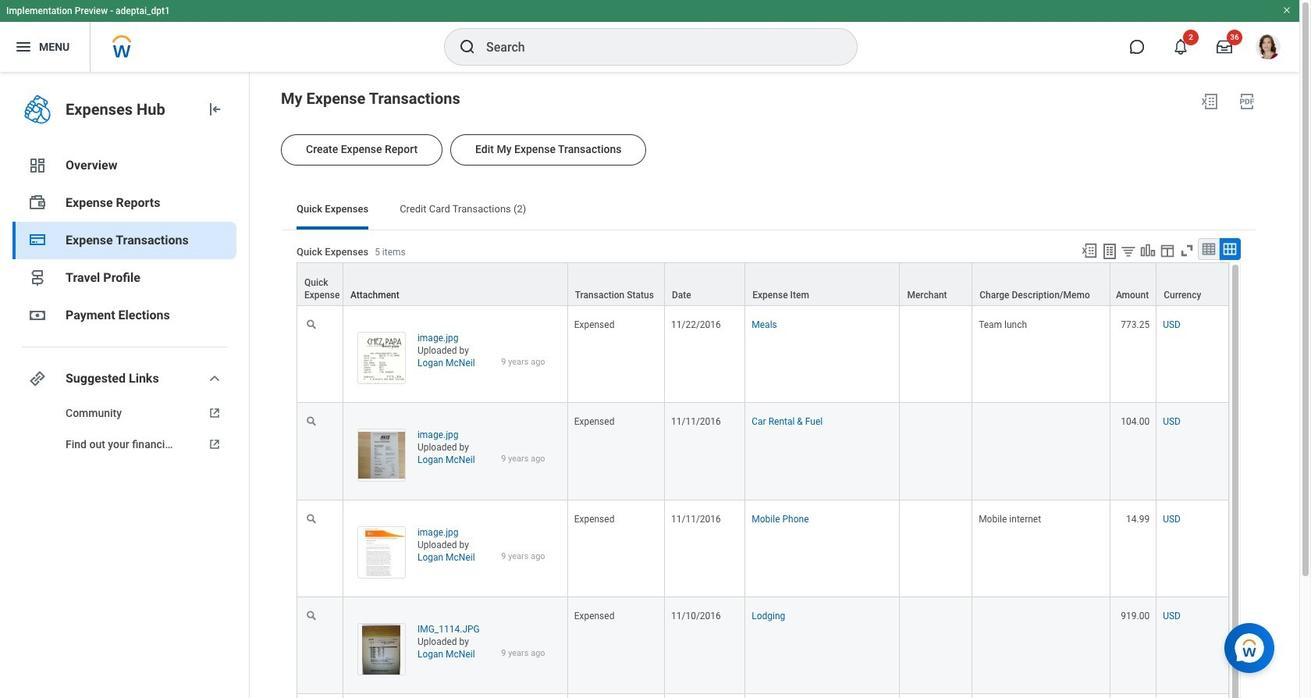 Task type: vqa. For each thing, say whether or not it's contained in the screenshot.
1st Delivered from the top
no



Task type: describe. For each thing, give the bounding box(es) containing it.
chevron down small image
[[205, 369, 224, 388]]

timeline milestone image
[[28, 269, 47, 287]]

3 row from the top
[[297, 403, 1230, 500]]

dashboard image
[[28, 156, 47, 175]]

profile logan mcneil image
[[1256, 34, 1281, 63]]

view image preview image for fifth row from the bottom
[[358, 332, 406, 384]]

table image
[[1202, 241, 1217, 257]]

view image preview image for fourth row from the top
[[358, 526, 406, 578]]

export to excel image for export to worksheets icon at the right top
[[1082, 242, 1099, 259]]

export to worksheets image
[[1101, 242, 1120, 261]]

task pay image
[[28, 194, 47, 212]]

5 row from the top
[[297, 597, 1230, 694]]

ext link image
[[205, 437, 224, 452]]

export to excel image for "view printable version (pdf)" image on the top of the page
[[1201, 92, 1220, 111]]

link image
[[28, 369, 47, 388]]

1 expensed element from the top
[[574, 316, 615, 330]]

navigation pane region
[[0, 72, 250, 698]]

click to view/edit grid preferences image
[[1160, 242, 1177, 259]]

2 expensed element from the top
[[574, 413, 615, 427]]

4 row from the top
[[297, 500, 1230, 597]]

notifications large image
[[1174, 39, 1189, 55]]

expand/collapse chart image
[[1140, 242, 1157, 259]]

view printable version (pdf) image
[[1239, 92, 1257, 111]]

transformation import image
[[205, 100, 224, 119]]

expand table image
[[1223, 241, 1239, 257]]

close environment banner image
[[1283, 5, 1292, 15]]



Task type: locate. For each thing, give the bounding box(es) containing it.
search image
[[458, 37, 477, 56]]

tab list
[[281, 192, 1257, 230]]

fullscreen image
[[1179, 242, 1196, 259]]

0 horizontal spatial export to excel image
[[1082, 242, 1099, 259]]

1 horizontal spatial export to excel image
[[1201, 92, 1220, 111]]

export to excel image left export to worksheets icon at the right top
[[1082, 242, 1099, 259]]

1 row from the top
[[297, 262, 1230, 307]]

2 row from the top
[[297, 306, 1230, 403]]

3 view image preview image from the top
[[358, 526, 406, 578]]

4 expensed element from the top
[[574, 607, 615, 621]]

export to excel image
[[1201, 92, 1220, 111], [1082, 242, 1099, 259]]

column header
[[568, 262, 665, 307]]

ext link image
[[205, 405, 224, 421]]

justify image
[[14, 37, 33, 56]]

inbox large image
[[1217, 39, 1233, 55]]

expenses hub element
[[66, 98, 193, 120]]

2 view image preview image from the top
[[358, 429, 406, 481]]

view image preview image for third row from the top of the page
[[358, 429, 406, 481]]

1 view image preview image from the top
[[358, 332, 406, 384]]

view image preview image
[[358, 332, 406, 384], [358, 429, 406, 481], [358, 526, 406, 578], [358, 623, 406, 675]]

expensed element
[[574, 316, 615, 330], [574, 413, 615, 427], [574, 510, 615, 524], [574, 607, 615, 621]]

4 view image preview image from the top
[[358, 623, 406, 675]]

row
[[297, 262, 1230, 307], [297, 306, 1230, 403], [297, 403, 1230, 500], [297, 500, 1230, 597], [297, 597, 1230, 694], [297, 694, 1230, 698]]

Search Workday  search field
[[487, 30, 825, 64]]

cell
[[901, 306, 973, 403], [901, 403, 973, 500], [973, 403, 1111, 500], [901, 500, 973, 597], [901, 597, 973, 694], [973, 597, 1111, 694], [297, 694, 344, 698], [344, 694, 568, 698], [568, 694, 665, 698], [665, 694, 746, 698], [746, 694, 901, 698], [901, 694, 973, 698], [973, 694, 1111, 698], [1111, 694, 1157, 698], [1157, 694, 1230, 698]]

6 row from the top
[[297, 694, 1230, 698]]

credit card image
[[28, 230, 47, 249]]

export to excel image left "view printable version (pdf)" image on the top of the page
[[1201, 92, 1220, 111]]

banner
[[0, 0, 1300, 72]]

0 vertical spatial export to excel image
[[1201, 92, 1220, 111]]

select to filter grid data image
[[1121, 243, 1138, 259]]

toolbar
[[1075, 238, 1242, 262]]

3 expensed element from the top
[[574, 510, 615, 524]]

view image preview image for 2nd row from the bottom of the page
[[358, 623, 406, 675]]

1 vertical spatial export to excel image
[[1082, 242, 1099, 259]]

dollar image
[[28, 306, 47, 325]]



